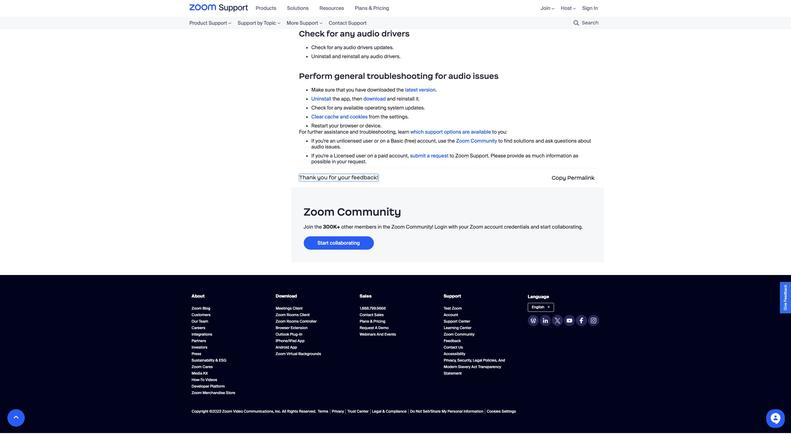Task type: vqa. For each thing, say whether or not it's contained in the screenshot.
Open chat image
no



Task type: locate. For each thing, give the bounding box(es) containing it.
plans & pricing link down contact sales link in the bottom of the page
[[360, 320, 386, 325]]

center up learning center link
[[459, 320, 471, 325]]

0 vertical spatial contact
[[329, 20, 347, 26]]

2 uninstall from the top
[[312, 96, 332, 103]]

privacy
[[332, 410, 344, 415]]

uninstall
[[312, 54, 331, 61], [312, 96, 332, 103]]

for down contact support
[[327, 30, 338, 40]]

search image
[[574, 20, 580, 26]]

questions
[[555, 139, 577, 145]]

unlicensed
[[337, 139, 362, 145]]

solutions
[[287, 5, 309, 12]]

1.888.799.9666 contact sales plans & pricing request a demo webinars and events
[[360, 307, 396, 338]]

cookies settings link
[[486, 410, 518, 415]]

zoom down meetings
[[276, 313, 286, 318]]

reinstall up general
[[342, 54, 360, 61]]

0 horizontal spatial sales
[[360, 294, 372, 300]]

1 horizontal spatial legal
[[473, 359, 483, 364]]

for up .
[[436, 72, 447, 82]]

0 horizontal spatial updates.
[[374, 45, 394, 52]]

your inside to zoom support. please provide as much information as possible in your request.
[[337, 159, 347, 166]]

available right are
[[471, 130, 492, 136]]

0 horizontal spatial reinstall
[[342, 54, 360, 61]]

menu bar
[[253, 0, 397, 17], [532, 0, 602, 17], [190, 17, 389, 29]]

1 vertical spatial drivers
[[358, 45, 373, 52]]

zoom community link down are
[[457, 139, 498, 145]]

if down further
[[312, 139, 315, 145]]

zoom virtual backgrounds link
[[276, 352, 321, 357]]

your right with
[[459, 225, 469, 231]]

1 vertical spatial on
[[368, 154, 373, 160]]

in right sign
[[594, 5, 599, 12]]

300k+
[[323, 225, 341, 231]]

center down support center link at the bottom
[[460, 326, 472, 331]]

app up virtual
[[290, 346, 297, 351]]

you're
[[316, 139, 329, 145], [316, 154, 329, 160]]

0 vertical spatial you're
[[316, 139, 329, 145]]

client up zoom rooms client link
[[293, 307, 303, 312]]

request.
[[348, 159, 367, 166]]

esg
[[219, 359, 227, 364]]

drivers inside check for any audio drivers updates. uninstall and reinstall any audio drivers.
[[358, 45, 373, 52]]

1 horizontal spatial updates.
[[406, 106, 425, 112]]

audio down further
[[312, 144, 324, 151]]

download link
[[364, 96, 386, 103]]

zoom community link down learning center link
[[444, 333, 475, 338]]

request
[[360, 326, 375, 331]]

and left ask
[[536, 139, 545, 145]]

1 vertical spatial rooms
[[287, 320, 299, 325]]

accessing
[[490, 6, 513, 12]]

1 vertical spatial reinstall
[[397, 96, 415, 103]]

do not sell/share my personal information
[[411, 410, 484, 415]]

0 horizontal spatial drivers
[[358, 45, 373, 52]]

1 vertical spatial app
[[290, 346, 297, 351]]

antivirus up search image
[[562, 6, 581, 12]]

zoom cares link
[[192, 365, 213, 370]]

more support link
[[284, 19, 326, 27]]

0 vertical spatial user
[[363, 139, 373, 145]]

in down extension
[[300, 333, 303, 338]]

0 vertical spatial you
[[347, 87, 355, 94]]

a right submit
[[427, 154, 430, 160]]

1 vertical spatial available
[[471, 130, 492, 136]]

community up support.
[[471, 139, 498, 145]]

0 vertical spatial updates.
[[374, 45, 394, 52]]

& left compliance
[[383, 410, 385, 415]]

clear
[[312, 115, 324, 121]]

0 horizontal spatial as
[[387, 6, 393, 12]]

restart
[[312, 124, 328, 130]]

community down learning center link
[[455, 333, 475, 338]]

0 horizontal spatial available
[[344, 106, 364, 112]]

terms link
[[317, 410, 331, 415]]

rooms
[[287, 313, 299, 318], [287, 320, 299, 325]]

0 horizontal spatial join
[[304, 225, 314, 231]]

for inside make sure that you have downloaded the latest version . uninstall the app, then download and reinstall it. check for any available operating system updates. clear cache and cookies from the settings. restart your browser or device. for further assistance and troubleshooting, learn which support options are available to you:
[[327, 106, 334, 112]]

from
[[478, 6, 489, 12], [369, 115, 380, 121]]

any down contact support "link"
[[340, 30, 355, 40]]

contact inside test zoom account support center learning center zoom community feedback contact us accessibility privacy, security, legal policies, and modern slavery act transparency statement
[[444, 346, 458, 351]]

uninstall inside make sure that you have downloaded the latest version . uninstall the app, then download and reinstall it. check for any available operating system updates. clear cache and cookies from the settings. restart your browser or device. for further assistance and troubleshooting, learn which support options are available to you:
[[312, 96, 332, 103]]

contact down '1.888.799.9666'
[[360, 313, 374, 318]]

to left you: on the right
[[493, 130, 497, 136]]

0 vertical spatial on
[[380, 139, 386, 145]]

licensed
[[334, 154, 355, 160]]

plans & pricing link
[[355, 5, 394, 12], [360, 320, 386, 325]]

legal up act
[[473, 359, 483, 364]]

0 vertical spatial join
[[541, 5, 551, 12]]

topic
[[264, 20, 276, 26]]

1 vertical spatial join
[[304, 225, 314, 231]]

investors link
[[192, 346, 208, 351]]

drivers for check for any audio drivers
[[382, 30, 410, 40]]

0 horizontal spatial app
[[290, 346, 297, 351]]

community up members
[[338, 206, 402, 220]]

are
[[463, 130, 470, 136]]

2 if from the top
[[312, 154, 315, 160]]

0 horizontal spatial legal
[[372, 410, 382, 415]]

software,
[[353, 6, 374, 12]]

0 vertical spatial community
[[471, 139, 498, 145]]

zoom left community!
[[392, 225, 405, 231]]

or down cookies
[[360, 124, 365, 130]]

1 horizontal spatial antivirus
[[562, 6, 581, 12]]

and
[[333, 54, 341, 61], [387, 96, 396, 103], [340, 115, 349, 121], [350, 130, 359, 136], [536, 139, 545, 145], [531, 225, 540, 231], [377, 333, 384, 338], [499, 359, 506, 364]]

and up general
[[333, 54, 341, 61]]

the left app,
[[333, 96, 340, 103]]

1 horizontal spatial from
[[478, 6, 489, 12]]

audio
[[357, 30, 380, 40], [344, 45, 357, 52], [371, 54, 383, 61], [449, 72, 472, 82], [312, 144, 324, 151]]

contact support link
[[326, 19, 370, 27]]

1 horizontal spatial contact
[[360, 313, 374, 318]]

sustainability
[[192, 359, 215, 364]]

1 vertical spatial user
[[356, 154, 366, 160]]

developer platform link
[[192, 385, 225, 390]]

outlook plug-in link
[[276, 333, 303, 338]]

developer
[[192, 385, 210, 390]]

uninstall up perform
[[312, 54, 331, 61]]

integrations
[[192, 333, 212, 338]]

support
[[209, 20, 227, 26], [238, 20, 256, 26], [300, 20, 319, 26], [348, 20, 367, 26], [444, 294, 462, 300], [444, 320, 458, 325]]

1 vertical spatial sales
[[375, 313, 384, 318]]

in right 'possible'
[[332, 159, 336, 166]]

copy permalink
[[552, 175, 595, 182]]

to zoom support. please provide as much information as possible in your request.
[[312, 154, 579, 166]]

1 vertical spatial uninstall
[[312, 96, 332, 103]]

plans & pricing link up is
[[355, 5, 394, 12]]

paid
[[379, 154, 388, 160]]

0 horizontal spatial or
[[360, 124, 365, 130]]

to inside to find solutions and ask questions about audio issues.
[[499, 139, 503, 145]]

to find solutions and ask questions about audio issues.
[[312, 139, 592, 151]]

sign
[[583, 5, 593, 12]]

pricing up the allowed
[[374, 5, 390, 12]]

updates. down it.
[[406, 106, 425, 112]]

1 vertical spatial if
[[312, 154, 315, 160]]

2 horizontal spatial contact
[[444, 346, 458, 351]]

2 antivirus from the left
[[562, 6, 581, 12]]

in right members
[[378, 225, 382, 231]]

1 you're from the top
[[316, 139, 329, 145]]

us
[[459, 346, 463, 351]]

to left find at the right
[[499, 139, 503, 145]]

possible
[[312, 159, 331, 166]]

center
[[459, 320, 471, 325], [460, 326, 472, 331], [357, 410, 369, 415]]

as
[[387, 6, 393, 12], [526, 154, 531, 160], [574, 154, 579, 160]]

1 horizontal spatial sales
[[375, 313, 384, 318]]

& up is
[[369, 5, 373, 12]]

1 horizontal spatial reinstall
[[397, 96, 415, 103]]

antivirus up contact support "link"
[[333, 6, 352, 12]]

you right that
[[347, 87, 355, 94]]

zoom down developer
[[192, 391, 202, 396]]

platform
[[210, 385, 225, 390]]

on down troubleshooting, learn
[[380, 139, 386, 145]]

0 horizontal spatial from
[[369, 115, 380, 121]]

support down zoom support image
[[209, 20, 227, 26]]

0 vertical spatial center
[[459, 320, 471, 325]]

meetings client link
[[276, 307, 303, 312]]

further
[[308, 130, 323, 136]]

pricing up demo
[[374, 320, 386, 325]]

0 vertical spatial plans
[[355, 5, 368, 12]]

,
[[418, 6, 419, 12]]

0 vertical spatial app
[[298, 339, 305, 344]]

any down check for any audio drivers
[[335, 45, 343, 52]]

drivers down access
[[382, 30, 410, 40]]

0 vertical spatial rooms
[[287, 313, 299, 318]]

1 vertical spatial zoom community link
[[444, 333, 475, 338]]

1 horizontal spatial available
[[471, 130, 492, 136]]

1 vertical spatial you
[[318, 175, 328, 182]]

other
[[342, 225, 354, 231]]

1 vertical spatial check
[[312, 45, 326, 52]]

that
[[336, 87, 345, 94]]

1 uninstall from the top
[[312, 54, 331, 61]]

language
[[528, 295, 550, 300]]

as for provide
[[526, 154, 531, 160]]

pricing
[[374, 5, 390, 12], [374, 320, 386, 325]]

the left 300k+
[[315, 225, 322, 231]]

0 vertical spatial sales
[[360, 294, 372, 300]]

2 vertical spatial check
[[312, 106, 326, 112]]

footer
[[186, 288, 606, 422]]

0 vertical spatial drivers
[[382, 30, 410, 40]]

&
[[369, 5, 373, 12], [370, 320, 373, 325], [216, 359, 218, 364], [383, 410, 385, 415]]

how-to videos link
[[192, 378, 217, 383]]

0 horizontal spatial you
[[318, 175, 328, 182]]

0 vertical spatial pricing
[[374, 5, 390, 12]]

or down troubleshooting, learn
[[374, 139, 379, 145]]

1 horizontal spatial join
[[541, 5, 551, 12]]

0 vertical spatial from
[[478, 6, 489, 12]]

available down then
[[344, 106, 364, 112]]

you're left an in the left top of the page
[[316, 139, 329, 145]]

policies,
[[484, 359, 498, 364]]

0 vertical spatial uninstall
[[312, 54, 331, 61]]

if you're an unlicensed user or on a basic (free) account, use the zoom community
[[312, 139, 498, 145]]

0 vertical spatial legal
[[473, 359, 483, 364]]

support up check for any audio drivers
[[348, 20, 367, 26]]

1 vertical spatial you're
[[316, 154, 329, 160]]

support down account "link"
[[444, 320, 458, 325]]

0 horizontal spatial contact
[[329, 20, 347, 26]]

2 you're from the top
[[316, 154, 329, 160]]

access
[[399, 12, 415, 18]]

modern
[[444, 365, 458, 370]]

1 horizontal spatial or
[[374, 139, 379, 145]]

0 horizontal spatial account,
[[390, 154, 409, 160]]

1 horizontal spatial as
[[526, 154, 531, 160]]

1 vertical spatial updates.
[[406, 106, 425, 112]]

1 horizontal spatial app
[[298, 339, 305, 344]]

menu bar containing products
[[253, 0, 397, 17]]

virtual
[[287, 352, 298, 357]]

audio down check for any audio drivers
[[344, 45, 357, 52]]

1 horizontal spatial you
[[347, 87, 355, 94]]

1 vertical spatial legal
[[372, 410, 382, 415]]

your down cache
[[329, 124, 339, 130]]

2 pricing from the top
[[374, 320, 386, 325]]

in inside meetings client zoom rooms client zoom rooms controller browser extension outlook plug-in iphone/ipad app android app zoom virtual backgrounds
[[300, 333, 303, 338]]

1 vertical spatial from
[[369, 115, 380, 121]]

1 vertical spatial plans
[[360, 320, 370, 325]]

legal right trust center link
[[372, 410, 382, 415]]

support.
[[471, 154, 490, 160]]

from left accessing
[[478, 6, 489, 12]]

on left paid
[[368, 154, 373, 160]]

1 vertical spatial community
[[338, 206, 402, 220]]

make
[[312, 87, 324, 94]]

from inside , may prevent applications from accessing your mic, check your antivirus software to ensure zoom is allowed to access your mic.
[[478, 6, 489, 12]]

download
[[276, 294, 297, 300]]

as right such
[[387, 6, 393, 12]]

check up clear
[[312, 106, 326, 112]]

it.
[[416, 96, 420, 103]]

zoom support image
[[190, 4, 248, 12]]

if up thank
[[312, 154, 315, 160]]

for up cache
[[327, 106, 334, 112]]

general
[[335, 72, 365, 82]]

1 vertical spatial pricing
[[374, 320, 386, 325]]

please
[[491, 154, 507, 160]]

rooms up zoom rooms controller 'link'
[[287, 313, 299, 318]]

demo
[[379, 326, 389, 331]]

audio inside to find solutions and ask questions about audio issues.
[[312, 144, 324, 151]]

start collaborating link
[[304, 237, 374, 251]]

terms
[[318, 410, 329, 415]]

your left mic.
[[416, 12, 426, 18]]

0 vertical spatial reinstall
[[342, 54, 360, 61]]

zoom up browser
[[276, 320, 286, 325]]

events
[[385, 333, 396, 338]]

0 horizontal spatial antivirus
[[333, 6, 352, 12]]

solutions link
[[287, 5, 314, 12]]

center right trust
[[357, 410, 369, 415]]

any up clear cache and cookies 'link'
[[335, 106, 343, 112]]

account, down basic
[[390, 154, 409, 160]]

basic
[[391, 139, 404, 145]]

in
[[594, 5, 599, 12], [332, 159, 336, 166], [378, 225, 382, 231], [300, 333, 303, 338]]

to up developer
[[201, 378, 205, 383]]

customers
[[192, 313, 211, 318]]

1 horizontal spatial drivers
[[382, 30, 410, 40]]

drivers for check for any audio drivers updates. uninstall and reinstall any audio drivers.
[[358, 45, 373, 52]]

0 vertical spatial or
[[360, 124, 365, 130]]

2 vertical spatial community
[[455, 333, 475, 338]]

user right licensed
[[356, 154, 366, 160]]

or
[[360, 124, 365, 130], [374, 139, 379, 145]]

sign in link
[[583, 5, 599, 12]]

0 vertical spatial if
[[312, 139, 315, 145]]

contact down feedback link
[[444, 346, 458, 351]]

as left much
[[526, 154, 531, 160]]

provide
[[508, 154, 525, 160]]

check inside check for any audio drivers updates. uninstall and reinstall any audio drivers.
[[312, 45, 326, 52]]

2 horizontal spatial as
[[574, 154, 579, 160]]

, may prevent applications from accessing your mic, check your antivirus software to ensure zoom is allowed to access your mic.
[[312, 6, 581, 18]]

video
[[233, 410, 243, 415]]

you're down the issues.
[[316, 154, 329, 160]]

join for join the 300k+ other members in the zoom community! login with your zoom account credentials and start collaborating.
[[304, 225, 314, 231]]

or inside make sure that you have downloaded the latest version . uninstall the app, then download and reinstall it. check for any available operating system updates. clear cache and cookies from the settings. restart your browser or device. for further assistance and troubleshooting, learn which support options are available to you:
[[360, 124, 365, 130]]

a
[[387, 139, 390, 145], [330, 154, 333, 160], [375, 154, 377, 160], [427, 154, 430, 160], [375, 326, 378, 331]]

1 rooms from the top
[[287, 313, 299, 318]]

account, down the support at top
[[418, 139, 437, 145]]

check for check for any audio drivers
[[299, 30, 325, 40]]

1 vertical spatial contact
[[360, 313, 374, 318]]

1 if from the top
[[312, 139, 315, 145]]

act
[[472, 365, 478, 370]]

rooms down zoom rooms client link
[[287, 320, 299, 325]]

device.
[[366, 124, 382, 130]]

english button
[[528, 304, 555, 313]]

& down contact sales link in the bottom of the page
[[370, 320, 373, 325]]

copyright ©2023 zoom video communications, inc. all rights reserved. terms
[[192, 410, 329, 415]]

client
[[293, 307, 303, 312], [300, 313, 310, 318]]

contact inside 1.888.799.9666 contact sales plans & pricing request a demo webinars and events
[[360, 313, 374, 318]]

0 vertical spatial account,
[[418, 139, 437, 145]]

client up "controller"
[[300, 313, 310, 318]]

0 vertical spatial plans & pricing link
[[355, 5, 394, 12]]

0 vertical spatial check
[[299, 30, 325, 40]]

user for licensed
[[356, 154, 366, 160]]

2 vertical spatial contact
[[444, 346, 458, 351]]



Task type: describe. For each thing, give the bounding box(es) containing it.
footer containing about
[[186, 288, 606, 422]]

your down request.
[[338, 175, 351, 182]]

browser extension link
[[276, 326, 308, 331]]

security,
[[458, 359, 472, 364]]

and up unlicensed
[[350, 130, 359, 136]]

as for such
[[387, 6, 393, 12]]

reinstall inside make sure that you have downloaded the latest version . uninstall the app, then download and reinstall it. check for any available operating system updates. clear cache and cookies from the settings. restart your browser or device. for further assistance and troubleshooting, learn which support options are available to you:
[[397, 96, 415, 103]]

the right use
[[448, 139, 455, 145]]

zoom up 'customers' link
[[192, 307, 202, 312]]

host
[[562, 5, 572, 12]]

1 vertical spatial client
[[300, 313, 310, 318]]

cookies
[[350, 115, 368, 121]]

prevent
[[431, 6, 448, 12]]

zoom down android
[[276, 352, 286, 357]]

zoom left 'video'
[[222, 410, 233, 415]]

latest
[[406, 87, 418, 94]]

check for check for any audio drivers updates. uninstall and reinstall any audio drivers.
[[312, 45, 326, 52]]

videos
[[206, 378, 217, 383]]

cookies
[[487, 410, 501, 415]]

ask
[[546, 139, 554, 145]]

cookies settings
[[487, 410, 517, 415]]

a left basic
[[387, 139, 390, 145]]

feedback
[[444, 339, 461, 344]]

to inside zoom blog customers our team careers integrations partners investors press sustainability & esg zoom cares media kit how-to videos developer platform zoom merchandise store
[[201, 378, 205, 383]]

the left latest
[[397, 87, 404, 94]]

from inside make sure that you have downloaded the latest version . uninstall the app, then download and reinstall it. check for any available operating system updates. clear cache and cookies from the settings. restart your browser or device. for further assistance and troubleshooting, learn which support options are available to you:
[[369, 115, 380, 121]]

your left mic, on the top right
[[515, 6, 524, 12]]

join for join
[[541, 5, 551, 12]]

contact inside "link"
[[329, 20, 347, 26]]

0 vertical spatial zoom community link
[[457, 139, 498, 145]]

audio down is
[[357, 30, 380, 40]]

account
[[444, 313, 459, 318]]

2 rooms from the top
[[287, 320, 299, 325]]

issues
[[473, 72, 499, 82]]

a inside 1.888.799.9666 contact sales plans & pricing request a demo webinars and events
[[375, 326, 378, 331]]

settings.
[[390, 115, 409, 121]]

latest version link
[[406, 87, 436, 94]]

search
[[583, 20, 599, 26]]

trust center link
[[346, 410, 371, 415]]

& inside 1.888.799.9666 contact sales plans & pricing request a demo webinars and events
[[370, 320, 373, 325]]

0 horizontal spatial on
[[368, 154, 373, 160]]

media
[[192, 372, 203, 377]]

resources
[[320, 5, 344, 12]]

support inside "link"
[[348, 20, 367, 26]]

sales inside 1.888.799.9666 contact sales plans & pricing request a demo webinars and events
[[375, 313, 384, 318]]

cache
[[325, 115, 339, 121]]

menu bar containing product support
[[190, 17, 389, 29]]

any inside make sure that you have downloaded the latest version . uninstall the app, then download and reinstall it. check for any available operating system updates. clear cache and cookies from the settings. restart your browser or device. for further assistance and troubleshooting, learn which support options are available to you:
[[335, 106, 343, 112]]

you inside make sure that you have downloaded the latest version . uninstall the app, then download and reinstall it. check for any available operating system updates. clear cache and cookies from the settings. restart your browser or device. for further assistance and troubleshooting, learn which support options are available to you:
[[347, 87, 355, 94]]

1 horizontal spatial on
[[380, 139, 386, 145]]

kit
[[203, 372, 208, 377]]

zoom down learning
[[444, 333, 454, 338]]

0 vertical spatial available
[[344, 106, 364, 112]]

support down software
[[300, 20, 319, 26]]

support left by
[[238, 20, 256, 26]]

feedback link
[[444, 339, 461, 344]]

& inside zoom blog customers our team careers integrations partners investors press sustainability & esg zoom cares media kit how-to videos developer platform zoom merchandise store
[[216, 359, 218, 364]]

2 vertical spatial center
[[357, 410, 369, 415]]

test zoom link
[[444, 307, 462, 312]]

1 vertical spatial account,
[[390, 154, 409, 160]]

account
[[485, 225, 503, 231]]

trust
[[348, 410, 356, 415]]

1 vertical spatial center
[[460, 326, 472, 331]]

all
[[282, 410, 287, 415]]

use
[[439, 139, 447, 145]]

copy permalink button
[[551, 172, 597, 185]]

in inside to zoom support. please provide as much information as possible in your request.
[[332, 159, 336, 166]]

to inside to zoom support. please provide as much information as possible in your request.
[[450, 154, 455, 160]]

about
[[579, 139, 592, 145]]

any up general
[[362, 54, 369, 61]]

product
[[190, 20, 208, 26]]

audio left issues
[[449, 72, 472, 82]]

uninstall inside check for any audio drivers updates. uninstall and reinstall any audio drivers.
[[312, 54, 331, 61]]

test
[[444, 307, 451, 312]]

zoom merchandise store link
[[192, 391, 235, 396]]

and inside to find solutions and ask questions about audio issues.
[[536, 139, 545, 145]]

how-
[[192, 378, 201, 383]]

zoom left account
[[470, 225, 484, 231]]

zoom up media
[[192, 365, 202, 370]]

accessibility
[[444, 352, 466, 357]]

community inside test zoom account support center learning center zoom community feedback contact us accessibility privacy, security, legal policies, and modern slavery act transparency statement
[[455, 333, 475, 338]]

android
[[276, 346, 290, 351]]

support inside test zoom account support center learning center zoom community feedback contact us accessibility privacy, security, legal policies, and modern slavery act transparency statement
[[444, 320, 458, 325]]

1.888.799.9666
[[360, 307, 386, 312]]

if for if you're a licensed user on a paid account, submit a request
[[312, 154, 315, 160]]

credentials
[[505, 225, 530, 231]]

and inside check for any audio drivers updates. uninstall and reinstall any audio drivers.
[[333, 54, 341, 61]]

zoom up 300k+
[[304, 206, 335, 220]]

and left the start
[[531, 225, 540, 231]]

zoom up account "link"
[[452, 307, 462, 312]]

may
[[420, 6, 430, 12]]

make sure that you have downloaded the latest version . uninstall the app, then download and reinstall it. check for any available operating system updates. clear cache and cookies from the settings. restart your browser or device. for further assistance and troubleshooting, learn which support options are available to you:
[[299, 87, 508, 136]]

zoom rooms client link
[[276, 313, 310, 318]]

check for any audio drivers updates. uninstall and reinstall any audio drivers.
[[312, 45, 401, 61]]

collaborating.
[[553, 225, 584, 231]]

search image
[[574, 20, 580, 26]]

reinstall inside check for any audio drivers updates. uninstall and reinstall any audio drivers.
[[342, 54, 360, 61]]

transparency
[[479, 365, 502, 370]]

perform
[[299, 72, 333, 82]]

settings
[[502, 410, 517, 415]]

the right members
[[383, 225, 391, 231]]

legal & compliance link
[[371, 410, 409, 415]]

you're for a
[[316, 154, 329, 160]]

the down operating on the left of page
[[381, 115, 389, 121]]

our team link
[[192, 320, 208, 325]]

if for if you're an unlicensed user or on a basic (free) account, use the zoom community
[[312, 139, 315, 145]]

press
[[192, 352, 202, 357]]

1 vertical spatial plans & pricing link
[[360, 320, 386, 325]]

and inside test zoom account support center learning center zoom community feedback contact us accessibility privacy, security, legal policies, and modern slavery act transparency statement
[[499, 359, 506, 364]]

a down the issues.
[[330, 154, 333, 160]]

as some antivirus software, such as
[[312, 6, 394, 12]]

for inside check for any audio drivers updates. uninstall and reinstall any audio drivers.
[[327, 45, 334, 52]]

1 horizontal spatial account,
[[418, 139, 437, 145]]

pricing inside 1.888.799.9666 contact sales plans & pricing request a demo webinars and events
[[374, 320, 386, 325]]

collaborating
[[330, 241, 360, 247]]

user for unlicensed
[[363, 139, 373, 145]]

compliance
[[386, 410, 407, 415]]

a left paid
[[375, 154, 377, 160]]

1 pricing from the top
[[374, 5, 390, 12]]

your inside make sure that you have downloaded the latest version . uninstall the app, then download and reinstall it. check for any available operating system updates. clear cache and cookies from the settings. restart your browser or device. for further assistance and troubleshooting, learn which support options are available to you:
[[329, 124, 339, 130]]

outlook
[[276, 333, 289, 338]]

careers
[[192, 326, 206, 331]]

for down 'possible'
[[329, 175, 337, 182]]

version
[[419, 87, 436, 94]]

0 vertical spatial client
[[293, 307, 303, 312]]

which support options are available link
[[411, 130, 492, 136]]

applications
[[449, 6, 477, 12]]

meetings
[[276, 307, 292, 312]]

issues.
[[326, 144, 341, 151]]

legal inside test zoom account support center learning center zoom community feedback contact us accessibility privacy, security, legal policies, and modern slavery act transparency statement
[[473, 359, 483, 364]]

(free)
[[405, 139, 416, 145]]

contact sales link
[[360, 313, 384, 318]]

to left access
[[393, 12, 398, 18]]

sign in
[[583, 5, 599, 12]]

blog
[[203, 307, 211, 312]]

iphone/ipad
[[276, 339, 297, 344]]

english
[[532, 306, 545, 311]]

partners
[[192, 339, 206, 344]]

learning
[[444, 326, 459, 331]]

to inside make sure that you have downloaded the latest version . uninstall the app, then download and reinstall it. check for any available operating system updates. clear cache and cookies from the settings. restart your browser or device. for further assistance and troubleshooting, learn which support options are available to you:
[[493, 130, 497, 136]]

not
[[416, 410, 422, 415]]

and up 'system'
[[387, 96, 396, 103]]

©2023
[[210, 410, 222, 415]]

1 antivirus from the left
[[333, 6, 352, 12]]

sustainability & esg link
[[192, 359, 227, 364]]

you're for an
[[316, 139, 329, 145]]

information
[[464, 410, 484, 415]]

your left host
[[551, 6, 561, 12]]

support by topic
[[238, 20, 276, 26]]

and inside 1.888.799.9666 contact sales plans & pricing request a demo webinars and events
[[377, 333, 384, 338]]

partners link
[[192, 339, 206, 344]]

mic.
[[427, 12, 437, 18]]

search button
[[565, 17, 602, 29]]

1 vertical spatial or
[[374, 139, 379, 145]]

menu bar containing join
[[532, 0, 602, 17]]

audio left drivers.
[[371, 54, 383, 61]]

plans inside 1.888.799.9666 contact sales plans & pricing request a demo webinars and events
[[360, 320, 370, 325]]

support up test zoom link
[[444, 294, 462, 300]]

check inside make sure that you have downloaded the latest version . uninstall the app, then download and reinstall it. check for any available operating system updates. clear cache and cookies from the settings. restart your browser or device. for further assistance and troubleshooting, learn which support options are available to you:
[[312, 106, 326, 112]]

updates. inside check for any audio drivers updates. uninstall and reinstall any audio drivers.
[[374, 45, 394, 52]]

zoom down are
[[457, 139, 470, 145]]

copyright
[[192, 410, 209, 415]]

antivirus inside , may prevent applications from accessing your mic, check your antivirus software to ensure zoom is allowed to access your mic.
[[562, 6, 581, 12]]

to down resources link
[[332, 12, 337, 18]]

drivers.
[[384, 54, 401, 61]]

updates. inside make sure that you have downloaded the latest version . uninstall the app, then download and reinstall it. check for any available operating system updates. clear cache and cookies from the settings. restart your browser or device. for further assistance and troubleshooting, learn which support options are available to you:
[[406, 106, 425, 112]]

zoom inside , may prevent applications from accessing your mic, check your antivirus software to ensure zoom is allowed to access your mic.
[[355, 12, 368, 18]]

zoom inside to zoom support. please provide as much information as possible in your request.
[[456, 154, 469, 160]]

careers link
[[192, 326, 206, 331]]

is
[[370, 12, 373, 18]]

mic,
[[525, 6, 535, 12]]

browser
[[276, 326, 290, 331]]

and up browser
[[340, 115, 349, 121]]

check for any audio drivers
[[299, 30, 410, 40]]

solutions
[[514, 139, 535, 145]]



